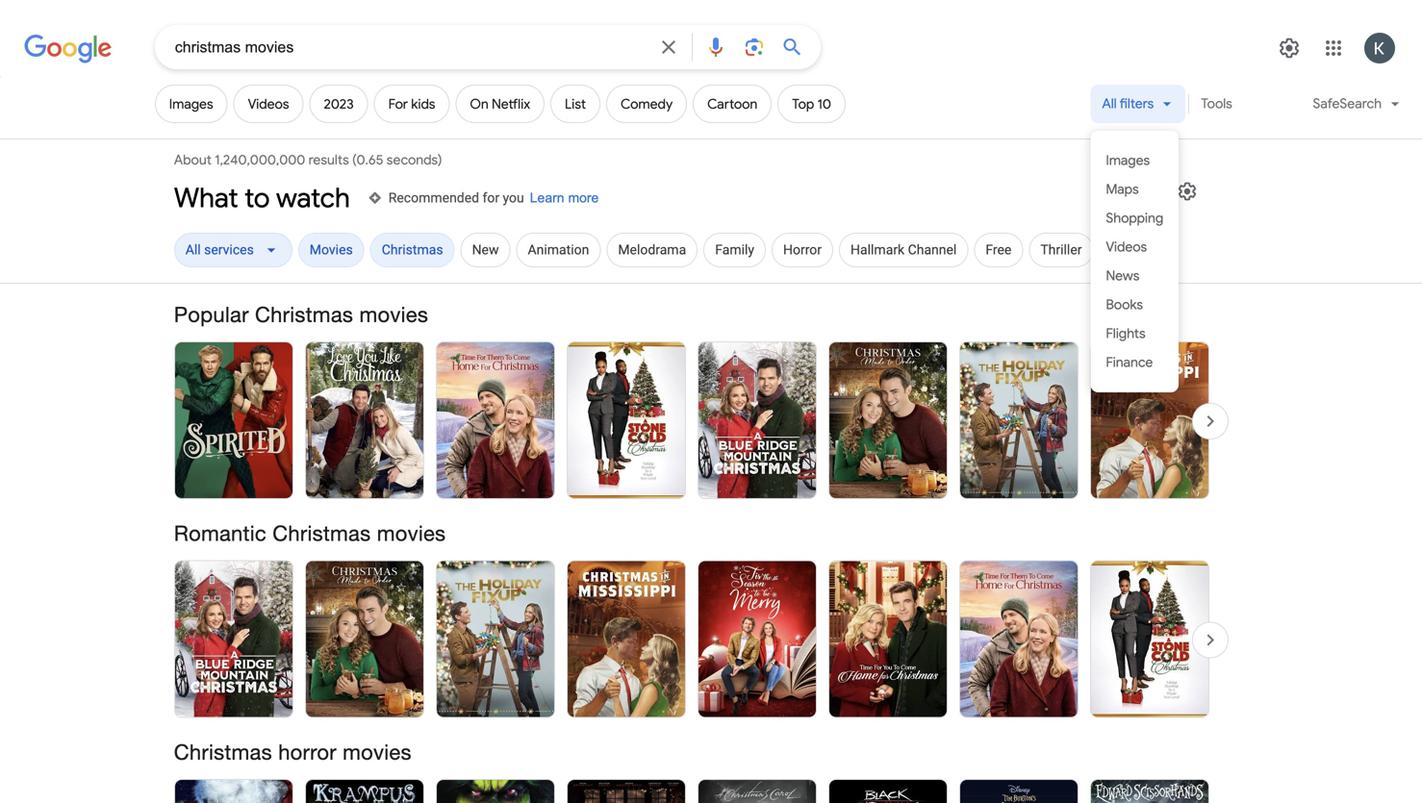 Task type: describe. For each thing, give the bounding box(es) containing it.
10
[[817, 95, 831, 112]]

for
[[388, 95, 408, 112]]

top 10
[[792, 95, 831, 112]]

services
[[204, 242, 254, 258]]

what to watch heading
[[174, 181, 350, 216]]

horror button
[[772, 233, 833, 271]]

maps link
[[1090, 175, 1179, 204]]

what
[[174, 181, 238, 215]]

free
[[986, 242, 1012, 258]]

comedy
[[621, 95, 673, 112]]

seconds)
[[387, 152, 442, 168]]

christmas inside heading
[[273, 521, 371, 546]]

popular christmas movies
[[174, 302, 428, 327]]

flights link
[[1090, 319, 1179, 348]]

movies
[[310, 242, 353, 258]]

flights
[[1106, 325, 1146, 342]]

all for all filters
[[1102, 95, 1117, 112]]

all for all services
[[185, 242, 201, 258]]

search by voice image
[[704, 36, 727, 59]]

list link
[[550, 85, 600, 123]]

add 2023 element
[[324, 95, 354, 112]]

images link for videos
[[155, 85, 228, 123]]

recommended
[[389, 190, 479, 206]]

movies for christmas horror movies
[[343, 740, 412, 764]]

christmas horror movies
[[174, 740, 412, 764]]

shopping
[[1106, 210, 1164, 227]]

about 1,240,000,000 results (0.65 seconds)
[[174, 152, 445, 168]]

all filters button
[[1090, 85, 1186, 131]]

free button
[[974, 233, 1023, 271]]

safesearch button
[[1301, 85, 1412, 131]]

0 horizontal spatial videos
[[248, 95, 289, 112]]

news
[[1106, 267, 1140, 284]]

kids
[[411, 95, 435, 112]]

recommended for you learn more
[[389, 190, 599, 206]]

movies for romantic christmas movies
[[377, 521, 446, 546]]

romantic christmas movies
[[174, 521, 446, 546]]

christmas inside heading
[[255, 302, 353, 327]]

all services
[[185, 242, 254, 258]]

netflix
[[492, 95, 530, 112]]

books link
[[1090, 291, 1179, 319]]

add list element
[[565, 95, 586, 112]]

horror
[[278, 740, 337, 764]]

animation
[[528, 242, 589, 258]]

to
[[245, 181, 270, 215]]

maps
[[1106, 181, 1139, 198]]

what to watch
[[174, 181, 350, 215]]

cartoon link
[[693, 85, 772, 123]]

google image
[[24, 35, 112, 64]]

images for maps
[[1106, 152, 1150, 169]]

for kids link
[[374, 85, 450, 123]]

add cartoon element
[[707, 95, 757, 112]]

hallmark channel button
[[839, 233, 968, 271]]

on netflix link
[[456, 85, 545, 123]]

books
[[1106, 296, 1143, 313]]

Search search field
[[175, 37, 645, 61]]

family
[[715, 242, 754, 258]]

results
[[308, 152, 349, 168]]

channel
[[908, 242, 957, 258]]

add for kids element
[[388, 95, 435, 112]]

romantic christmas movies heading
[[174, 520, 1209, 547]]

hallmark
[[851, 242, 905, 258]]

2023 link
[[309, 85, 368, 123]]

melodrama button
[[606, 233, 698, 271]]



Task type: vqa. For each thing, say whether or not it's contained in the screenshot.
Departure time: 2:40 PM. Text Field
no



Task type: locate. For each thing, give the bounding box(es) containing it.
images link
[[155, 85, 228, 123], [1090, 146, 1179, 175]]

1 vertical spatial all
[[185, 242, 201, 258]]

list
[[565, 95, 586, 112]]

melodrama
[[618, 242, 686, 258]]

2 vertical spatial movies
[[343, 740, 412, 764]]

tools
[[1201, 95, 1232, 112]]

christmas horror movies heading
[[174, 739, 1209, 766]]

movies inside heading
[[343, 740, 412, 764]]

add comedy element
[[621, 95, 673, 112]]

christmas
[[382, 242, 443, 258], [255, 302, 353, 327], [273, 521, 371, 546], [174, 740, 272, 764]]

1 horizontal spatial images
[[1106, 152, 1150, 169]]

movies
[[359, 302, 428, 327], [377, 521, 446, 546], [343, 740, 412, 764]]

learn more link
[[530, 189, 599, 208]]

all filters
[[1102, 95, 1154, 112]]

new
[[472, 242, 499, 258]]

christmas button
[[370, 233, 455, 271]]

videos inside menu
[[1106, 239, 1147, 255]]

movies button
[[298, 233, 364, 271]]

0 vertical spatial images
[[169, 95, 213, 112]]

add on netflix element
[[470, 95, 530, 112]]

safesearch
[[1313, 95, 1382, 112]]

0 horizontal spatial images
[[169, 95, 213, 112]]

1 vertical spatial movies
[[377, 521, 446, 546]]

family button
[[704, 233, 766, 271]]

all left services
[[185, 242, 201, 258]]

images up about
[[169, 95, 213, 112]]

tools button
[[1192, 85, 1241, 123]]

images link up maps
[[1090, 146, 1179, 175]]

all inside dropdown button
[[1102, 95, 1117, 112]]

0 vertical spatial images link
[[155, 85, 228, 123]]

top
[[792, 95, 814, 112]]

for kids
[[388, 95, 435, 112]]

more
[[568, 191, 599, 205]]

1 horizontal spatial all
[[1102, 95, 1117, 112]]

0 horizontal spatial all
[[185, 242, 201, 258]]

None search field
[[0, 24, 821, 69]]

all inside popup button
[[185, 242, 201, 258]]

0 vertical spatial movies
[[359, 302, 428, 327]]

videos
[[248, 95, 289, 112], [1106, 239, 1147, 255]]

images link for maps
[[1090, 146, 1179, 175]]

0 vertical spatial videos link
[[233, 85, 304, 123]]

1 horizontal spatial videos link
[[1090, 233, 1179, 262]]

comedy link
[[606, 85, 687, 123]]

menu containing images
[[1090, 131, 1179, 393]]

videos link
[[233, 85, 304, 123], [1090, 233, 1179, 262]]

thriller
[[1040, 242, 1082, 258]]

images
[[169, 95, 213, 112], [1106, 152, 1150, 169]]

images for videos
[[169, 95, 213, 112]]

on netflix
[[470, 95, 530, 112]]

all services button
[[174, 233, 292, 271]]

learn
[[530, 191, 564, 205]]

filters
[[1120, 95, 1154, 112]]

images up maps
[[1106, 152, 1150, 169]]

menu
[[1090, 131, 1179, 393]]

images inside menu
[[1106, 152, 1150, 169]]

horror
[[783, 242, 822, 258]]

all left filters
[[1102, 95, 1117, 112]]

videos up news
[[1106, 239, 1147, 255]]

1 horizontal spatial videos
[[1106, 239, 1147, 255]]

about
[[174, 152, 212, 168]]

christmas inside button
[[382, 242, 443, 258]]

movies inside heading
[[377, 521, 446, 546]]

hallmark channel
[[851, 242, 957, 258]]

all
[[1102, 95, 1117, 112], [185, 242, 201, 258]]

thriller button
[[1029, 233, 1094, 271]]

0 vertical spatial all
[[1102, 95, 1117, 112]]

christmas inside heading
[[174, 740, 272, 764]]

news link
[[1090, 262, 1179, 291]]

top 10 link
[[778, 85, 846, 123]]

popular christmas movies heading
[[174, 301, 1209, 328]]

shopping link
[[1090, 204, 1179, 233]]

search by image image
[[743, 36, 766, 59]]

new button
[[460, 233, 510, 271]]

2023
[[324, 95, 354, 112]]

1 vertical spatial images
[[1106, 152, 1150, 169]]

finance
[[1106, 354, 1153, 371]]

popular
[[174, 302, 249, 327]]

finance link
[[1090, 348, 1179, 377]]

videos up 1,240,000,000
[[248, 95, 289, 112]]

(0.65
[[352, 152, 383, 168]]

you
[[503, 190, 524, 206]]

images link up about
[[155, 85, 228, 123]]

for
[[483, 190, 499, 206]]

0 horizontal spatial images link
[[155, 85, 228, 123]]

on
[[470, 95, 489, 112]]

videos link up 1,240,000,000
[[233, 85, 304, 123]]

1 horizontal spatial images link
[[1090, 146, 1179, 175]]

animation button
[[516, 233, 601, 271]]

cartoon
[[707, 95, 757, 112]]

1 vertical spatial images link
[[1090, 146, 1179, 175]]

watch
[[276, 181, 350, 215]]

movies inside heading
[[359, 302, 428, 327]]

romantic
[[174, 521, 266, 546]]

0 horizontal spatial videos link
[[233, 85, 304, 123]]

add top 10 element
[[792, 95, 831, 112]]

1 vertical spatial videos
[[1106, 239, 1147, 255]]

videos link down shopping
[[1090, 233, 1179, 262]]

1,240,000,000
[[215, 152, 305, 168]]

1 vertical spatial videos link
[[1090, 233, 1179, 262]]

0 vertical spatial videos
[[248, 95, 289, 112]]

movies for popular christmas movies
[[359, 302, 428, 327]]



